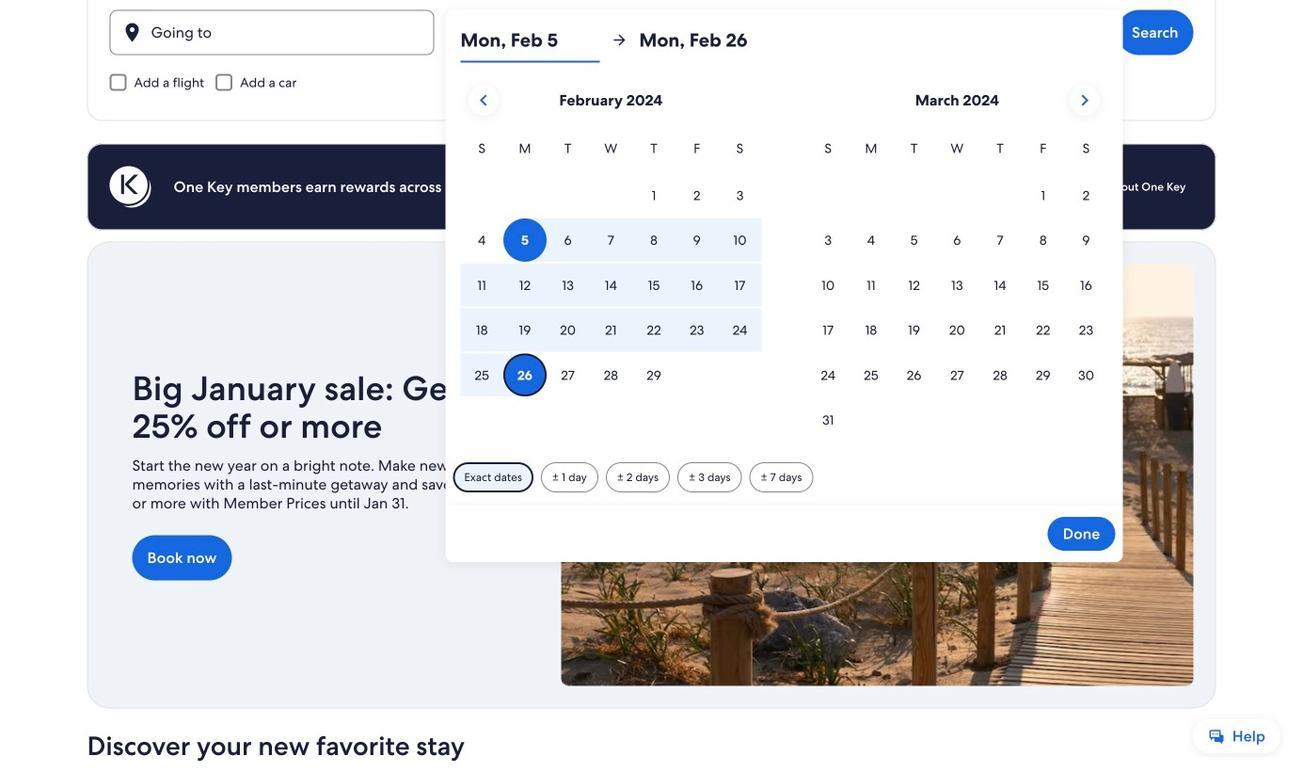Task type: describe. For each thing, give the bounding box(es) containing it.
next month image
[[1074, 89, 1097, 112]]

march 2024 element
[[807, 138, 1108, 443]]

directional image
[[611, 32, 628, 48]]

february 2024 element
[[461, 138, 762, 398]]



Task type: vqa. For each thing, say whether or not it's contained in the screenshot.
directional Icon
yes



Task type: locate. For each thing, give the bounding box(es) containing it.
previous month image
[[473, 89, 495, 112]]

application
[[461, 78, 1108, 443]]



